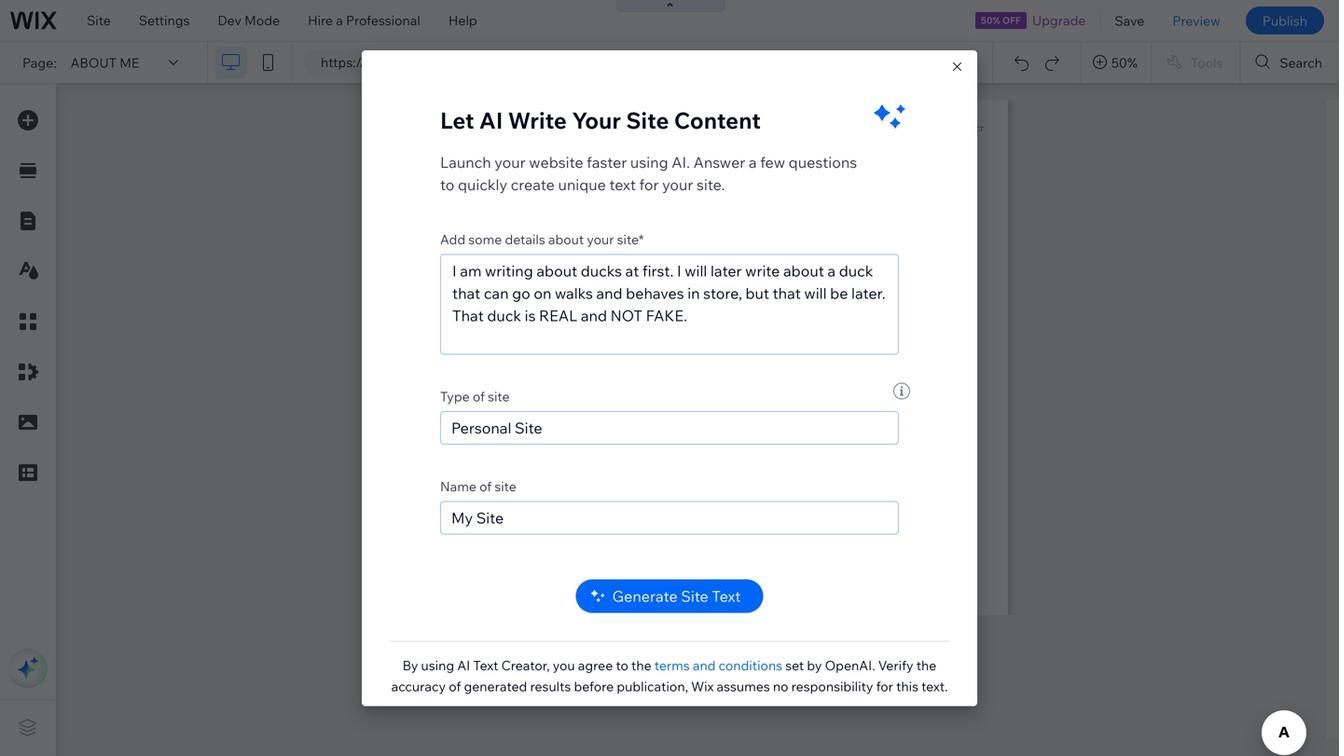 Task type: locate. For each thing, give the bounding box(es) containing it.
site inside button
[[681, 587, 709, 606]]

1 horizontal spatial 50%
[[1112, 54, 1138, 71]]

no
[[773, 678, 789, 695]]

a right 'hire'
[[336, 12, 343, 28]]

of right accuracy
[[449, 678, 461, 695]]

1 vertical spatial of
[[480, 478, 492, 495]]

write
[[508, 106, 567, 134]]

of
[[473, 388, 485, 405], [480, 478, 492, 495], [449, 678, 461, 695]]

about
[[71, 54, 117, 71]]

Fluffy Tails text field
[[440, 501, 899, 535]]

0 vertical spatial of
[[473, 388, 485, 405]]

off
[[1003, 14, 1021, 26]]

to down launch
[[440, 175, 455, 194]]

1 horizontal spatial ai
[[479, 106, 503, 134]]

0 vertical spatial using
[[630, 153, 668, 171]]

1 vertical spatial text
[[473, 657, 499, 674]]

0 vertical spatial ai
[[479, 106, 503, 134]]

few
[[760, 153, 785, 171]]

0 horizontal spatial a
[[336, 12, 343, 28]]

site up about
[[87, 12, 111, 28]]

50%
[[981, 14, 1000, 26], [1112, 54, 1138, 71]]

by
[[807, 657, 822, 674]]

name
[[440, 478, 477, 495]]

the up publication,
[[631, 657, 652, 674]]

the
[[631, 657, 652, 674], [917, 657, 937, 674]]

ai right let
[[479, 106, 503, 134]]

you
[[553, 657, 575, 674]]

50% inside button
[[1112, 54, 1138, 71]]

type
[[440, 388, 470, 405]]

for
[[639, 175, 659, 194], [876, 678, 894, 695]]

for inside "set by openai. verify the accuracy of generated results before publication, wix assumes no responsibility for this text."
[[876, 678, 894, 695]]

of right "name"
[[480, 478, 492, 495]]

site right type at the left of the page
[[488, 388, 510, 405]]

https://www.wix.com/mysite
[[321, 54, 491, 70]]

1 vertical spatial a
[[749, 153, 757, 171]]

your
[[572, 106, 621, 134]]

add some details about your site*
[[440, 231, 644, 247]]

2 vertical spatial of
[[449, 678, 461, 695]]

a left the few
[[749, 153, 757, 171]]

of right type at the left of the page
[[473, 388, 485, 405]]

ai up generated
[[457, 657, 470, 674]]

the up text.
[[917, 657, 937, 674]]

using right "by"
[[421, 657, 454, 674]]

site
[[87, 12, 111, 28], [626, 106, 669, 134], [681, 587, 709, 606]]

a inside launch your website faster using ai. answer a few questions to quickly create unique text for your site.
[[749, 153, 757, 171]]

text
[[712, 587, 741, 606], [473, 657, 499, 674]]

conditions
[[719, 657, 783, 674]]

your down ai.
[[662, 175, 693, 194]]

1 horizontal spatial using
[[630, 153, 668, 171]]

site.
[[697, 175, 725, 194]]

content
[[674, 106, 761, 134]]

1 the from the left
[[631, 657, 652, 674]]

type of site
[[440, 388, 510, 405]]

1 horizontal spatial for
[[876, 678, 894, 695]]

0 horizontal spatial 50%
[[981, 14, 1000, 26]]

0 vertical spatial to
[[440, 175, 455, 194]]

2 horizontal spatial site
[[681, 587, 709, 606]]

help
[[449, 12, 477, 28]]

using
[[630, 153, 668, 171], [421, 657, 454, 674]]

50% left off at the right top of the page
[[981, 14, 1000, 26]]

1 horizontal spatial site
[[626, 106, 669, 134]]

for left this
[[876, 678, 894, 695]]

add
[[440, 231, 466, 247]]

this
[[896, 678, 919, 695]]

site right generate in the bottom of the page
[[681, 587, 709, 606]]

1 horizontal spatial your
[[587, 231, 614, 247]]

search
[[1280, 54, 1323, 71]]

terms and conditions button
[[655, 657, 783, 674]]

0 vertical spatial for
[[639, 175, 659, 194]]

50% off
[[981, 14, 1021, 26]]

0 horizontal spatial your
[[495, 153, 526, 171]]

let ai write your site content
[[440, 106, 761, 134]]

text up generated
[[473, 657, 499, 674]]

text.
[[922, 678, 948, 695]]

50% down save
[[1112, 54, 1138, 71]]

1 horizontal spatial the
[[917, 657, 937, 674]]

1 horizontal spatial to
[[616, 657, 629, 674]]

1 horizontal spatial a
[[749, 153, 757, 171]]

text up terms and conditions "button" on the bottom of the page
[[712, 587, 741, 606]]

0 vertical spatial 50%
[[981, 14, 1000, 26]]

site right your
[[626, 106, 669, 134]]

1 vertical spatial using
[[421, 657, 454, 674]]

before
[[574, 678, 614, 695]]

for right text
[[639, 175, 659, 194]]

50% button
[[1082, 42, 1151, 83]]

for for your
[[639, 175, 659, 194]]

0 horizontal spatial for
[[639, 175, 659, 194]]

0 horizontal spatial ai
[[457, 657, 470, 674]]

1 vertical spatial site
[[626, 106, 669, 134]]

for inside launch your website faster using ai. answer a few questions to quickly create unique text for your site.
[[639, 175, 659, 194]]

1 vertical spatial 50%
[[1112, 54, 1138, 71]]

site*
[[617, 231, 644, 247]]

ai
[[479, 106, 503, 134], [457, 657, 470, 674]]

using left ai.
[[630, 153, 668, 171]]

0 vertical spatial text
[[712, 587, 741, 606]]

2 vertical spatial site
[[681, 587, 709, 606]]

launch your website faster using ai. answer a few questions to quickly create unique text for your site.
[[440, 153, 857, 194]]

0 vertical spatial site
[[488, 388, 510, 405]]

search button
[[1241, 42, 1339, 83]]

1 vertical spatial site
[[495, 478, 517, 495]]

0 vertical spatial your
[[495, 153, 526, 171]]

save
[[1115, 12, 1145, 29]]

your
[[495, 153, 526, 171], [662, 175, 693, 194], [587, 231, 614, 247]]

50% for 50% off
[[981, 14, 1000, 26]]

site for name of site
[[495, 478, 517, 495]]

professional
[[346, 12, 421, 28]]

2 the from the left
[[917, 657, 937, 674]]

your left the 'site*'
[[587, 231, 614, 247]]

website
[[529, 153, 583, 171]]

dev mode
[[218, 12, 280, 28]]

0 horizontal spatial the
[[631, 657, 652, 674]]

your up "create"
[[495, 153, 526, 171]]

1 horizontal spatial text
[[712, 587, 741, 606]]

some
[[468, 231, 502, 247]]

to
[[440, 175, 455, 194], [616, 657, 629, 674]]

0 horizontal spatial using
[[421, 657, 454, 674]]

0 vertical spatial site
[[87, 12, 111, 28]]

hire a professional
[[308, 12, 421, 28]]

1 vertical spatial your
[[662, 175, 693, 194]]

1 vertical spatial for
[[876, 678, 894, 695]]

2 vertical spatial your
[[587, 231, 614, 247]]

site
[[488, 388, 510, 405], [495, 478, 517, 495]]

0 horizontal spatial to
[[440, 175, 455, 194]]

site right "name"
[[495, 478, 517, 495]]

agree
[[578, 657, 613, 674]]

a
[[336, 12, 343, 28], [749, 153, 757, 171]]

Pet Care Provider text field
[[440, 411, 899, 445]]

name of site
[[440, 478, 517, 495]]

to right agree
[[616, 657, 629, 674]]

let
[[440, 106, 474, 134]]

0 vertical spatial a
[[336, 12, 343, 28]]



Task type: vqa. For each thing, say whether or not it's contained in the screenshot.
contact
no



Task type: describe. For each thing, give the bounding box(es) containing it.
save button
[[1101, 0, 1159, 41]]

dev
[[218, 12, 242, 28]]

text
[[610, 175, 636, 194]]

publish
[[1263, 12, 1308, 29]]

hire
[[308, 12, 333, 28]]

preview button
[[1159, 0, 1235, 41]]

set
[[786, 657, 804, 674]]

create
[[511, 175, 555, 194]]

1 vertical spatial ai
[[457, 657, 470, 674]]

of inside "set by openai. verify the accuracy of generated results before publication, wix assumes no responsibility for this text."
[[449, 678, 461, 695]]

openai.
[[825, 657, 875, 674]]

text inside button
[[712, 587, 741, 606]]

settings
[[139, 12, 190, 28]]

quickly
[[458, 175, 508, 194]]

verify
[[878, 657, 914, 674]]

answer
[[694, 153, 746, 171]]

by
[[403, 657, 418, 674]]

accuracy
[[391, 678, 446, 695]]

me
[[120, 54, 139, 71]]

about
[[548, 231, 584, 247]]

of for type
[[473, 388, 485, 405]]

using inside launch your website faster using ai. answer a few questions to quickly create unique text for your site.
[[630, 153, 668, 171]]

by using ai text creator, you agree to the terms and conditions
[[403, 657, 783, 674]]

faster
[[587, 153, 627, 171]]

questions
[[789, 153, 857, 171]]

site for type of site
[[488, 388, 510, 405]]

upgrade
[[1032, 12, 1086, 28]]

the inside "set by openai. verify the accuracy of generated results before publication, wix assumes no responsibility for this text."
[[917, 657, 937, 674]]

1 vertical spatial to
[[616, 657, 629, 674]]

e.g., A pet care salon with services for dogs and cats, baths, haircuts, nail trimming and training, small and dedicated staff, in New York City text field
[[440, 254, 899, 355]]

terms
[[655, 657, 690, 674]]

and
[[693, 657, 716, 674]]

generate site text
[[612, 587, 741, 606]]

generate
[[612, 587, 678, 606]]

unique
[[558, 175, 606, 194]]

details
[[505, 231, 545, 247]]

set by openai. verify the accuracy of generated results before publication, wix assumes no responsibility for this text.
[[391, 657, 948, 695]]

preview
[[1173, 12, 1221, 29]]

mode
[[244, 12, 280, 28]]

to inside launch your website faster using ai. answer a few questions to quickly create unique text for your site.
[[440, 175, 455, 194]]

0 horizontal spatial site
[[87, 12, 111, 28]]

creator,
[[501, 657, 550, 674]]

2 horizontal spatial your
[[662, 175, 693, 194]]

generated
[[464, 678, 527, 695]]

tools
[[1191, 54, 1223, 71]]

about me
[[71, 54, 139, 71]]

publication,
[[617, 678, 688, 695]]

assumes
[[717, 678, 770, 695]]

generate site text button
[[576, 579, 763, 613]]

tools button
[[1152, 42, 1240, 83]]

ai.
[[672, 153, 690, 171]]

responsibility
[[792, 678, 873, 695]]

0 horizontal spatial text
[[473, 657, 499, 674]]

50% for 50%
[[1112, 54, 1138, 71]]

results
[[530, 678, 571, 695]]

publish button
[[1246, 7, 1324, 35]]

for for this
[[876, 678, 894, 695]]

of for name
[[480, 478, 492, 495]]

wix
[[691, 678, 714, 695]]

launch
[[440, 153, 491, 171]]



